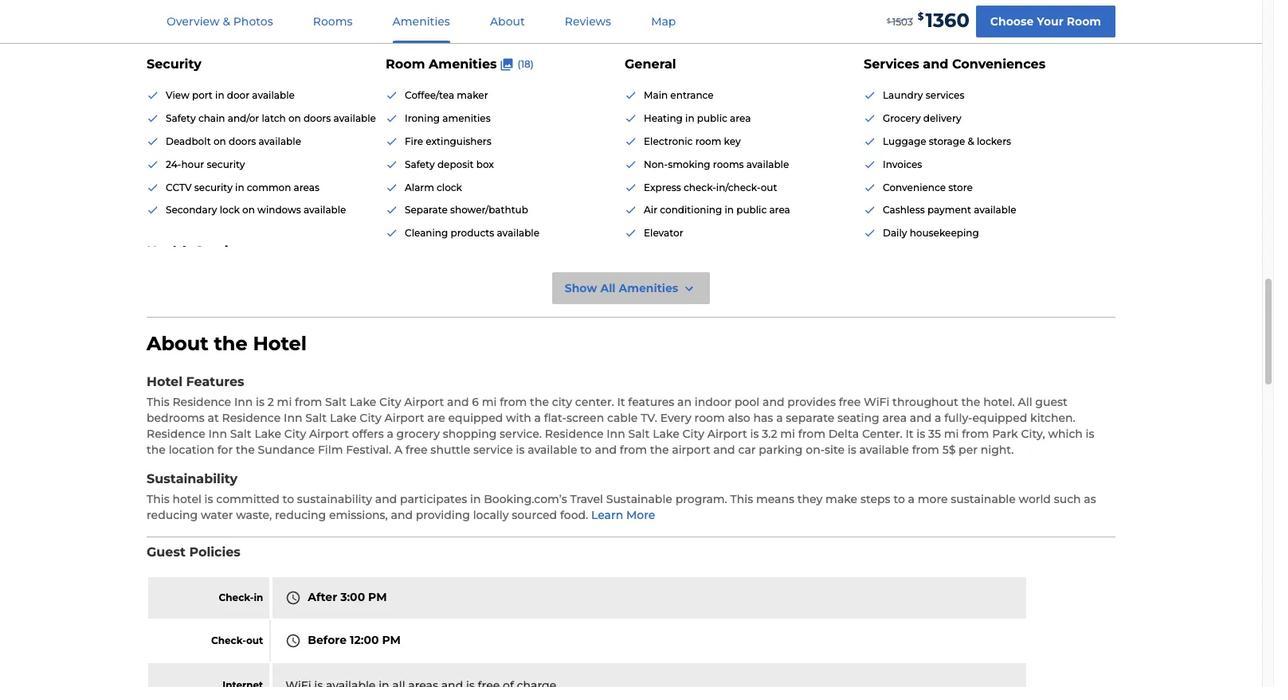 Task type: describe. For each thing, give the bounding box(es) containing it.
available up in/check-
[[746, 158, 789, 170]]

from right 2
[[295, 395, 322, 409]]

grocery delivery
[[883, 112, 961, 124]]

amenities button
[[373, 1, 469, 43]]

overview & photos button
[[147, 1, 292, 43]]

housekeeping
[[910, 227, 979, 239]]

park
[[992, 427, 1018, 441]]

night.
[[981, 443, 1014, 457]]

available left ironing
[[333, 112, 376, 124]]

health services
[[147, 244, 251, 259]]

after 3:00 pm
[[308, 591, 387, 605]]

and down throughout
[[910, 411, 932, 425]]

before 12:00 pm row
[[148, 621, 1028, 662]]

available down areas
[[304, 204, 346, 216]]

with
[[506, 411, 531, 425]]

kitchen.
[[1030, 411, 1075, 425]]

5$
[[942, 443, 956, 457]]

3:00
[[340, 591, 365, 605]]

1 horizontal spatial free
[[839, 395, 861, 409]]

check-out
[[211, 635, 263, 647]]

separate
[[786, 411, 834, 425]]

a
[[394, 443, 403, 457]]

in inside after 3:00 pm row
[[254, 592, 263, 604]]

1 horizontal spatial out
[[761, 181, 777, 193]]

a up 35
[[935, 411, 941, 425]]

airport up film
[[309, 427, 349, 441]]

box
[[476, 158, 494, 170]]

water
[[201, 509, 233, 523]]

and left 6
[[447, 395, 469, 409]]

show all amenities
[[565, 281, 678, 296]]

1 horizontal spatial $
[[918, 10, 924, 22]]

mi right 6
[[482, 395, 497, 409]]

pool
[[735, 395, 760, 409]]

is inside this hotel is committed to sustainability and participates in booking.com's travel sustainable program. this means they make steps to a more sustainable world such as reducing water waste, reducing emissions, and providing locally sourced food.
[[204, 493, 213, 507]]

0 horizontal spatial to
[[283, 493, 294, 507]]

out inside the before 12:00 pm row
[[246, 635, 263, 647]]

this left means
[[730, 493, 753, 507]]

payment
[[927, 204, 971, 216]]

about button
[[471, 1, 544, 43]]

rooms button
[[294, 1, 372, 43]]

in inside this hotel is committed to sustainability and participates in booking.com's travel sustainable program. this means they make steps to a more sustainable world such as reducing water waste, reducing emissions, and providing locally sourced food.
[[470, 493, 481, 507]]

inn up sundance
[[284, 411, 302, 425]]

hotel features this residence inn is 2 mi from salt lake city airport and 6 mi from the city center. it features an indoor pool and provides free wifi throughout the hotel. all guest bedrooms at residence inn salt lake city airport are equipped with a flat-screen cable tv. every room also has a separate seating area and a fully-equipped kitchen. residence inn salt lake city airport offers a grocery shopping service. residence inn salt lake city airport is 3.2 mi from delta center. it is 35 mi from park city, which is the location for the sundance film festival. a free shuttle service is available to and from the airport and car parking on-site is available from 5$ per night.
[[147, 374, 1094, 457]]

a right has
[[776, 411, 783, 425]]

24-
[[166, 158, 181, 170]]

and up emissions,
[[375, 493, 397, 507]]

laundry services
[[883, 89, 964, 101]]

safety for safety deposit box
[[405, 158, 435, 170]]

in down entrance
[[685, 112, 694, 124]]

reviews
[[565, 14, 611, 29]]

0 horizontal spatial on
[[213, 135, 226, 147]]

the up features
[[214, 332, 248, 355]]

is left 2
[[256, 395, 265, 409]]

extinguishers
[[426, 135, 491, 147]]

city
[[552, 395, 572, 409]]

safety for safety chain and/or latch on doors available
[[166, 112, 196, 124]]

cleaning products available
[[405, 227, 539, 239]]

airport up grocery
[[384, 411, 424, 425]]

services
[[926, 89, 964, 101]]

check- for after 3:00 pm
[[219, 592, 254, 604]]

view
[[166, 89, 189, 101]]

they
[[797, 493, 823, 507]]

residence down screen
[[545, 427, 604, 441]]

the up flat-
[[530, 395, 549, 409]]

6
[[472, 395, 479, 409]]

such
[[1054, 493, 1081, 507]]

coffee/tea maker
[[405, 89, 488, 101]]

available down latch
[[259, 135, 301, 147]]

invoices
[[883, 158, 922, 170]]

amenities up maker
[[429, 57, 497, 72]]

(18)
[[517, 58, 534, 70]]

rooms
[[713, 158, 744, 170]]

tab list containing overview & photos
[[147, 0, 696, 43]]

a left flat-
[[534, 411, 541, 425]]

choose your room button
[[976, 6, 1115, 37]]

this inside hotel features this residence inn is 2 mi from salt lake city airport and 6 mi from the city center. it features an indoor pool and provides free wifi throughout the hotel. all guest bedrooms at residence inn salt lake city airport are equipped with a flat-screen cable tv. every room also has a separate seating area and a fully-equipped kitchen. residence inn salt lake city airport offers a grocery shopping service. residence inn salt lake city airport is 3.2 mi from delta center. it is 35 mi from park city, which is the location for the sundance film festival. a free shuttle service is available to and from the airport and car parking on-site is available from 5$ per night.
[[147, 395, 169, 409]]

map button
[[632, 1, 695, 43]]

overview
[[167, 14, 220, 29]]

available down center.
[[859, 443, 909, 457]]

world
[[1019, 493, 1051, 507]]

common
[[247, 181, 291, 193]]

mi up 5$
[[944, 427, 959, 441]]

center.
[[575, 395, 614, 409]]

map
[[651, 14, 676, 29]]

is left 3.2
[[750, 427, 759, 441]]

a inside this hotel is committed to sustainability and participates in booking.com's travel sustainable program. this means they make steps to a more sustainable world such as reducing water waste, reducing emissions, and providing locally sourced food.
[[908, 493, 915, 507]]

guest
[[1035, 395, 1068, 409]]

and left the 'car'
[[713, 443, 735, 457]]

the up fully-
[[961, 395, 980, 409]]

locally
[[473, 509, 509, 523]]

sustainability
[[297, 493, 372, 507]]

available down flat-
[[528, 443, 577, 457]]

luggage storage & lockers
[[883, 135, 1011, 147]]

0 vertical spatial area
[[730, 112, 751, 124]]

waste,
[[236, 509, 272, 523]]

make
[[826, 493, 857, 507]]

grocery
[[883, 112, 921, 124]]

1 vertical spatial security
[[194, 181, 233, 193]]

1 horizontal spatial doors
[[303, 112, 331, 124]]

provides
[[787, 395, 836, 409]]

is right the site
[[848, 443, 856, 457]]

0 horizontal spatial it
[[617, 395, 625, 409]]

all inside button
[[600, 281, 616, 296]]

show
[[565, 281, 597, 296]]

to inside hotel features this residence inn is 2 mi from salt lake city airport and 6 mi from the city center. it features an indoor pool and provides free wifi throughout the hotel. all guest bedrooms at residence inn salt lake city airport are equipped with a flat-screen cable tv. every room also has a separate seating area and a fully-equipped kitchen. residence inn salt lake city airport offers a grocery shopping service. residence inn salt lake city airport is 3.2 mi from delta center. it is 35 mi from park city, which is the location for the sundance film festival. a free shuttle service is available to and from the airport and car parking on-site is available from 5$ per night.
[[580, 443, 592, 457]]

has
[[753, 411, 773, 425]]

0 vertical spatial security
[[207, 158, 245, 170]]

and down cable
[[595, 443, 617, 457]]

wifi
[[864, 395, 889, 409]]

secondary lock on windows available
[[166, 204, 346, 216]]

is left 35
[[917, 427, 925, 441]]

is down service. on the left of the page
[[516, 443, 525, 457]]

airport down also
[[707, 427, 747, 441]]

from down 35
[[912, 443, 939, 457]]

guest policies
[[147, 545, 240, 560]]

bedrooms
[[147, 411, 205, 425]]

food.
[[560, 509, 588, 523]]

mi right 2
[[277, 395, 292, 409]]

features
[[628, 395, 674, 409]]

1 reducing from the left
[[147, 509, 198, 523]]

port
[[192, 89, 213, 101]]

reviews button
[[546, 1, 630, 43]]

delivery
[[923, 112, 961, 124]]

12:00
[[350, 634, 379, 648]]

rooms
[[313, 14, 353, 29]]

amenities down elevator
[[619, 281, 678, 296]]

1 vertical spatial services
[[195, 244, 251, 259]]

cctv
[[166, 181, 192, 193]]

an
[[677, 395, 692, 409]]

site
[[825, 443, 845, 457]]

cable
[[607, 411, 638, 425]]

0 vertical spatial room
[[695, 135, 721, 147]]

are
[[427, 411, 445, 425]]

shuttle
[[431, 443, 470, 457]]

in down in/check-
[[725, 204, 734, 216]]

pm for before 12:00 pm
[[382, 634, 401, 648]]

program.
[[675, 493, 727, 507]]

main
[[644, 89, 668, 101]]

room inside hotel features this residence inn is 2 mi from salt lake city airport and 6 mi from the city center. it features an indoor pool and provides free wifi throughout the hotel. all guest bedrooms at residence inn salt lake city airport are equipped with a flat-screen cable tv. every room also has a separate seating area and a fully-equipped kitchen. residence inn salt lake city airport offers a grocery shopping service. residence inn salt lake city airport is 3.2 mi from delta center. it is 35 mi from park city, which is the location for the sundance film festival. a free shuttle service is available to and from the airport and car parking on-site is available from 5$ per night.
[[694, 411, 725, 425]]

tv.
[[641, 411, 657, 425]]

committed
[[216, 493, 280, 507]]

is right which
[[1086, 427, 1094, 441]]

windows
[[257, 204, 301, 216]]

delta
[[828, 427, 859, 441]]

amenities up room amenities
[[392, 14, 450, 29]]

emissions,
[[329, 509, 388, 523]]

1 vertical spatial area
[[769, 204, 790, 216]]

airport
[[672, 443, 710, 457]]



Task type: vqa. For each thing, say whether or not it's contained in the screenshot.
top Local
no



Task type: locate. For each thing, give the bounding box(es) containing it.
services down lock
[[195, 244, 251, 259]]

amenities up security
[[147, 18, 249, 41]]

ironing amenities
[[405, 112, 491, 124]]

0 horizontal spatial doors
[[229, 135, 256, 147]]

doors right latch
[[303, 112, 331, 124]]

this
[[147, 395, 169, 409], [147, 493, 169, 507], [730, 493, 753, 507]]

room up the coffee/tea
[[386, 57, 425, 72]]

residence down 2
[[222, 411, 281, 425]]

photos
[[233, 14, 273, 29]]

hotel
[[253, 332, 307, 355], [147, 374, 182, 389]]

2 equipped from the left
[[972, 411, 1027, 425]]

public down in/check-
[[736, 204, 767, 216]]

seating
[[837, 411, 879, 425]]

$ right the 1503
[[918, 10, 924, 22]]

health
[[147, 244, 191, 259]]

services up laundry
[[864, 57, 919, 72]]

about inside button
[[490, 14, 525, 29]]

key
[[724, 135, 741, 147]]

row group containing after 3:00 pm
[[148, 578, 1028, 688]]

inn left 2
[[234, 395, 253, 409]]

inn
[[234, 395, 253, 409], [284, 411, 302, 425], [208, 427, 227, 441], [607, 427, 625, 441]]

available up latch
[[252, 89, 295, 101]]

1 horizontal spatial about
[[490, 14, 525, 29]]

1 horizontal spatial public
[[736, 204, 767, 216]]

area down express check-in/check-out
[[769, 204, 790, 216]]

1 vertical spatial doors
[[229, 135, 256, 147]]

area inside hotel features this residence inn is 2 mi from salt lake city airport and 6 mi from the city center. it features an indoor pool and provides free wifi throughout the hotel. all guest bedrooms at residence inn salt lake city airport are equipped with a flat-screen cable tv. every room also has a separate seating area and a fully-equipped kitchen. residence inn salt lake city airport offers a grocery shopping service. residence inn salt lake city airport is 3.2 mi from delta center. it is 35 mi from park city, which is the location for the sundance film festival. a free shuttle service is available to and from the airport and car parking on-site is available from 5$ per night.
[[882, 411, 907, 425]]

residence down bedrooms
[[147, 427, 205, 441]]

all right show
[[600, 281, 616, 296]]

1 vertical spatial all
[[1018, 395, 1032, 409]]

1 horizontal spatial room
[[1067, 14, 1101, 28]]

deadbolt on doors available
[[166, 135, 301, 147]]

shopping
[[443, 427, 497, 441]]

the left airport
[[650, 443, 669, 457]]

all right hotel. on the bottom
[[1018, 395, 1032, 409]]

on right lock
[[242, 204, 255, 216]]

security down "deadbolt on doors available"
[[207, 158, 245, 170]]

room inside 'button'
[[1067, 14, 1101, 28]]

to down screen
[[580, 443, 592, 457]]

about up (18) button
[[490, 14, 525, 29]]

the right for
[[236, 443, 255, 457]]

check- for before 12:00 pm
[[211, 635, 246, 647]]

1 horizontal spatial services
[[864, 57, 919, 72]]

0 vertical spatial doors
[[303, 112, 331, 124]]

room amenities
[[386, 57, 497, 72]]

for
[[217, 443, 233, 457]]

(18) button
[[497, 57, 534, 72]]

a left more
[[908, 493, 915, 507]]

policies
[[189, 545, 240, 560]]

in up locally
[[470, 493, 481, 507]]

main entrance
[[644, 89, 714, 101]]

in up lock
[[235, 181, 244, 193]]

booking.com's
[[484, 493, 567, 507]]

it left 35
[[905, 427, 914, 441]]

non-
[[644, 158, 668, 170]]

reducing down sustainability
[[275, 509, 326, 523]]

mi
[[277, 395, 292, 409], [482, 395, 497, 409], [780, 427, 795, 441], [944, 427, 959, 441]]

airport up are
[[404, 395, 444, 409]]

reducing down hotel
[[147, 509, 198, 523]]

2 vertical spatial on
[[242, 204, 255, 216]]

inn down at
[[208, 427, 227, 441]]

view port in door available
[[166, 89, 295, 101]]

1 vertical spatial pm
[[382, 634, 401, 648]]

air conditioning in public area
[[644, 204, 790, 216]]

available down the 'shower/bathtub' in the left top of the page
[[497, 227, 539, 239]]

0 vertical spatial about
[[490, 14, 525, 29]]

1 vertical spatial out
[[246, 635, 263, 647]]

1 vertical spatial about
[[147, 332, 208, 355]]

more
[[626, 509, 655, 523]]

2 reducing from the left
[[275, 509, 326, 523]]

about the hotel
[[147, 332, 307, 355]]

equipped down 6
[[448, 411, 503, 425]]

0 horizontal spatial reducing
[[147, 509, 198, 523]]

sourced
[[512, 509, 557, 523]]

2 horizontal spatial to
[[893, 493, 905, 507]]

hotel inside hotel features this residence inn is 2 mi from salt lake city airport and 6 mi from the city center. it features an indoor pool and provides free wifi throughout the hotel. all guest bedrooms at residence inn salt lake city airport are equipped with a flat-screen cable tv. every room also has a separate seating area and a fully-equipped kitchen. residence inn salt lake city airport offers a grocery shopping service. residence inn salt lake city airport is 3.2 mi from delta center. it is 35 mi from park city, which is the location for the sundance film festival. a free shuttle service is available to and from the airport and car parking on-site is available from 5$ per night.
[[147, 374, 182, 389]]

from down cable
[[620, 443, 647, 457]]

free down grocery
[[406, 443, 428, 457]]

room left key
[[695, 135, 721, 147]]

0 vertical spatial services
[[864, 57, 919, 72]]

safety down view
[[166, 112, 196, 124]]

0 horizontal spatial room
[[386, 57, 425, 72]]

0 horizontal spatial equipped
[[448, 411, 503, 425]]

2
[[268, 395, 274, 409]]

pm
[[368, 591, 387, 605], [382, 634, 401, 648]]

on down chain
[[213, 135, 226, 147]]

area
[[730, 112, 751, 124], [769, 204, 790, 216], [882, 411, 907, 425]]

sundance
[[258, 443, 315, 457]]

it up cable
[[617, 395, 625, 409]]

laundry
[[883, 89, 923, 101]]

0 horizontal spatial safety
[[166, 112, 196, 124]]

1 horizontal spatial to
[[580, 443, 592, 457]]

1 horizontal spatial all
[[1018, 395, 1032, 409]]

from up with on the bottom of the page
[[500, 395, 527, 409]]

check-in
[[219, 592, 263, 604]]

$ 1503 $ 1360
[[887, 8, 969, 31]]

throughout
[[892, 395, 958, 409]]

0 vertical spatial check-
[[219, 592, 254, 604]]

lake
[[350, 395, 376, 409], [330, 411, 357, 425], [254, 427, 281, 441], [653, 427, 679, 441]]

all inside hotel features this residence inn is 2 mi from salt lake city airport and 6 mi from the city center. it features an indoor pool and provides free wifi throughout the hotel. all guest bedrooms at residence inn salt lake city airport are equipped with a flat-screen cable tv. every room also has a separate seating area and a fully-equipped kitchen. residence inn salt lake city airport offers a grocery shopping service. residence inn salt lake city airport is 3.2 mi from delta center. it is 35 mi from park city, which is the location for the sundance film festival. a free shuttle service is available to and from the airport and car parking on-site is available from 5$ per night.
[[1018, 395, 1032, 409]]

2 horizontal spatial on
[[288, 112, 301, 124]]

from up per
[[962, 427, 989, 441]]

1 horizontal spatial on
[[242, 204, 255, 216]]

mi up 'parking'
[[780, 427, 795, 441]]

0 horizontal spatial &
[[223, 14, 230, 29]]

electronic
[[644, 135, 693, 147]]

1503
[[892, 16, 913, 28]]

1 vertical spatial room
[[694, 411, 725, 425]]

0 horizontal spatial about
[[147, 332, 208, 355]]

about for about
[[490, 14, 525, 29]]

hotel up 2
[[253, 332, 307, 355]]

reducing
[[147, 509, 198, 523], [275, 509, 326, 523]]

0 vertical spatial all
[[600, 281, 616, 296]]

2 vertical spatial area
[[882, 411, 907, 425]]

inn down cable
[[607, 427, 625, 441]]

residence up at
[[172, 395, 231, 409]]

safety
[[166, 112, 196, 124], [405, 158, 435, 170]]

area up key
[[730, 112, 751, 124]]

to
[[580, 443, 592, 457], [283, 493, 294, 507], [893, 493, 905, 507]]

1 vertical spatial safety
[[405, 158, 435, 170]]

equipped
[[448, 411, 503, 425], [972, 411, 1027, 425]]

room right your
[[1067, 14, 1101, 28]]

daily
[[883, 227, 907, 239]]

features
[[186, 374, 244, 389]]

air
[[644, 204, 657, 216]]

hotel
[[172, 493, 201, 507]]

amenities
[[392, 14, 450, 29], [147, 18, 249, 41], [429, 57, 497, 72], [619, 281, 678, 296]]

parking
[[759, 443, 803, 457]]

and down participates
[[391, 509, 413, 523]]

in right port
[[215, 89, 224, 101]]

services
[[864, 57, 919, 72], [195, 244, 251, 259]]

0 vertical spatial pm
[[368, 591, 387, 605]]

offers
[[352, 427, 384, 441]]

& inside overview & photos button
[[223, 14, 230, 29]]

0 vertical spatial &
[[223, 14, 230, 29]]

products
[[451, 227, 494, 239]]

express check-in/check-out
[[644, 181, 777, 193]]

public up electronic room key
[[697, 112, 727, 124]]

it
[[617, 395, 625, 409], [905, 427, 914, 441]]

room down indoor
[[694, 411, 725, 425]]

0 vertical spatial out
[[761, 181, 777, 193]]

security down 24-hour security
[[194, 181, 233, 193]]

2 horizontal spatial area
[[882, 411, 907, 425]]

coffee/tea
[[405, 89, 454, 101]]

0 vertical spatial room
[[1067, 14, 1101, 28]]

pm right 12:00
[[382, 634, 401, 648]]

electronic room key
[[644, 135, 741, 147]]

0 vertical spatial on
[[288, 112, 301, 124]]

ironing
[[405, 112, 440, 124]]

1 vertical spatial room
[[386, 57, 425, 72]]

on right latch
[[288, 112, 301, 124]]

grocery
[[396, 427, 440, 441]]

about
[[490, 14, 525, 29], [147, 332, 208, 355]]

check-
[[684, 181, 716, 193]]

1 vertical spatial check-
[[211, 635, 246, 647]]

1 horizontal spatial area
[[769, 204, 790, 216]]

pm for after 3:00 pm
[[368, 591, 387, 605]]

conditioning
[[660, 204, 722, 216]]

1 vertical spatial &
[[968, 135, 974, 147]]

0 horizontal spatial services
[[195, 244, 251, 259]]

check- inside the before 12:00 pm row
[[211, 635, 246, 647]]

city
[[379, 395, 401, 409], [360, 411, 381, 425], [284, 427, 306, 441], [682, 427, 704, 441]]

row group
[[148, 578, 1028, 688]]

airport
[[404, 395, 444, 409], [384, 411, 424, 425], [309, 427, 349, 441], [707, 427, 747, 441]]

0 vertical spatial free
[[839, 395, 861, 409]]

0 horizontal spatial $
[[887, 17, 891, 25]]

service.
[[500, 427, 542, 441]]

car
[[738, 443, 756, 457]]

doors down and/or
[[229, 135, 256, 147]]

safety up alarm
[[405, 158, 435, 170]]

equipped down hotel. on the bottom
[[972, 411, 1027, 425]]

1 vertical spatial hotel
[[147, 374, 182, 389]]

0 vertical spatial safety
[[166, 112, 196, 124]]

safety chain and/or latch on doors available
[[166, 112, 376, 124]]

0 vertical spatial public
[[697, 112, 727, 124]]

lockers
[[977, 135, 1011, 147]]

learn more
[[591, 509, 655, 523]]

screen
[[566, 411, 604, 425]]

1 horizontal spatial it
[[905, 427, 914, 441]]

the left 'location'
[[147, 443, 166, 457]]

1 vertical spatial public
[[736, 204, 767, 216]]

0 horizontal spatial public
[[697, 112, 727, 124]]

hotel up bedrooms
[[147, 374, 182, 389]]

to right the 'steps'
[[893, 493, 905, 507]]

free up seating
[[839, 395, 861, 409]]

35
[[928, 427, 941, 441]]

participates
[[400, 493, 467, 507]]

a right offers
[[387, 427, 393, 441]]

and up has
[[763, 395, 784, 409]]

from down separate
[[798, 427, 825, 441]]

check- down check-in
[[211, 635, 246, 647]]

1 horizontal spatial equipped
[[972, 411, 1027, 425]]

about for about the hotel
[[147, 332, 208, 355]]

after
[[308, 591, 337, 605]]

check- inside after 3:00 pm row
[[219, 592, 254, 604]]

tab list
[[147, 0, 696, 43]]

& left the photos
[[223, 14, 230, 29]]

and up the services
[[923, 57, 948, 72]]

0 horizontal spatial out
[[246, 635, 263, 647]]

0 vertical spatial it
[[617, 395, 625, 409]]

0 horizontal spatial free
[[406, 443, 428, 457]]

cashless payment available
[[883, 204, 1016, 216]]

1 vertical spatial free
[[406, 443, 428, 457]]

out down check-in
[[246, 635, 263, 647]]

available right payment
[[974, 204, 1016, 216]]

1 vertical spatial it
[[905, 427, 914, 441]]

indoor
[[695, 395, 732, 409]]

1 equipped from the left
[[448, 411, 503, 425]]

providing
[[416, 509, 470, 523]]

elevator
[[644, 227, 683, 239]]

0 horizontal spatial area
[[730, 112, 751, 124]]

cctv security in common areas
[[166, 181, 319, 193]]

amenities
[[442, 112, 491, 124]]

1 horizontal spatial &
[[968, 135, 974, 147]]

about up features
[[147, 332, 208, 355]]

also
[[728, 411, 750, 425]]

and/or
[[228, 112, 259, 124]]

1 horizontal spatial hotel
[[253, 332, 307, 355]]

0 horizontal spatial hotel
[[147, 374, 182, 389]]

row
[[148, 664, 1028, 688]]

storage
[[929, 135, 965, 147]]

in/check-
[[716, 181, 761, 193]]

alarm
[[405, 181, 434, 193]]

after 3:00 pm row
[[148, 578, 1028, 619]]

1 horizontal spatial reducing
[[275, 509, 326, 523]]

to right the committed
[[283, 493, 294, 507]]

location
[[169, 443, 214, 457]]

1 horizontal spatial safety
[[405, 158, 435, 170]]

free
[[839, 395, 861, 409], [406, 443, 428, 457]]

this left hotel
[[147, 493, 169, 507]]

0 vertical spatial hotel
[[253, 332, 307, 355]]

1 vertical spatial on
[[213, 135, 226, 147]]

learn
[[591, 509, 623, 523]]

out
[[761, 181, 777, 193], [246, 635, 263, 647]]

& left lockers
[[968, 135, 974, 147]]

is up the water at bottom left
[[204, 493, 213, 507]]

hotel.
[[983, 395, 1015, 409]]

0 horizontal spatial all
[[600, 281, 616, 296]]



